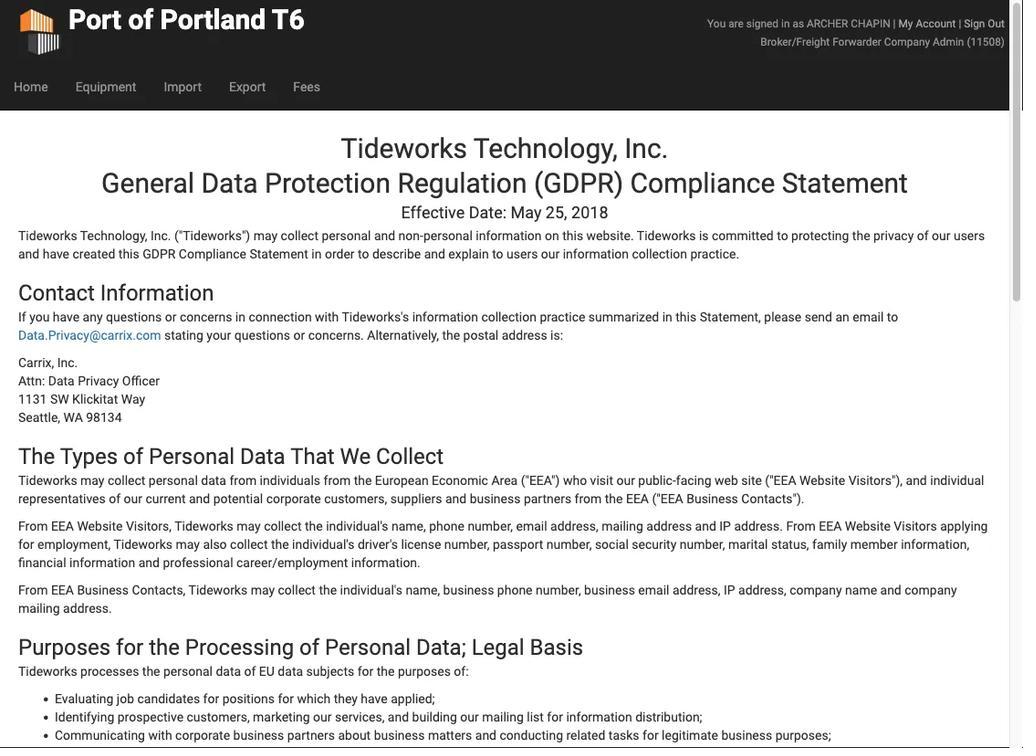 Task type: describe. For each thing, give the bounding box(es) containing it.
home button
[[0, 64, 62, 110]]

address. inside 'from eea business contacts, tideworks may collect the individual's name, business phone number, business email address, ip address, company name and company mailing address.'
[[63, 601, 112, 616]]

about
[[338, 728, 371, 743]]

data for general
[[201, 167, 258, 200]]

identifying
[[55, 710, 114, 725]]

information,
[[902, 537, 970, 552]]

business down marketing
[[233, 728, 284, 743]]

contacts,
[[132, 583, 186, 598]]

sw
[[50, 392, 69, 407]]

personal inside purposes for the processing of personal data; legal basis tideworks processes the personal data of eu data subjects for the purposes of:
[[325, 635, 411, 661]]

social
[[595, 537, 629, 552]]

you
[[708, 17, 726, 30]]

which
[[297, 691, 331, 706]]

current
[[146, 491, 186, 506]]

that
[[291, 444, 335, 470]]

stating
[[164, 328, 204, 343]]

from eea business contacts, tideworks may collect the individual's name, business phone number, business email address, ip address, company name and company mailing address.
[[18, 583, 958, 616]]

from up status, at the bottom right of page
[[787, 519, 816, 534]]

date:
[[469, 203, 507, 222]]

of down types
[[109, 491, 121, 506]]

tideworks up regulation
[[341, 132, 468, 165]]

1 vertical spatial individual's
[[292, 537, 355, 552]]

website up 'member'
[[846, 519, 891, 534]]

1 horizontal spatial from
[[324, 473, 351, 488]]

potential
[[213, 491, 263, 506]]

tideworks inside 'from eea business contacts, tideworks may collect the individual's name, business phone number, business email address, ip address, company name and company mailing address.'
[[189, 583, 248, 598]]

the inside the tideworks technology, inc. general data protection regulation (gdpr) compliance statement effective date: may 25, 2018 tideworks technology, inc. ("tideworks") may collect personal and non-personal information on this website.  tideworks is committed to protecting the privacy of our users and have created this gdpr compliance statement in order to describe and explain to users our information collection practice.
[[853, 228, 871, 243]]

of left eu on the bottom of the page
[[244, 664, 256, 679]]

legal
[[472, 635, 525, 661]]

number, left social
[[547, 537, 592, 552]]

0 horizontal spatial compliance
[[179, 246, 247, 261]]

data down processing
[[216, 664, 241, 679]]

individual
[[931, 473, 985, 488]]

committed
[[712, 228, 774, 243]]

and inside 'from eea business contacts, tideworks may collect the individual's name, business phone number, business email address, ip address, company name and company mailing address.'
[[881, 583, 902, 598]]

may up professional
[[176, 537, 200, 552]]

european
[[375, 473, 429, 488]]

collect right also
[[230, 537, 268, 552]]

address, inside from eea website visitors, tideworks may collect the individual's name, phone number, email address, mailing address and ip address.  from eea website visitors applying for employment, tideworks may also collect the individual's driver's license number, passport number, social security number, marital status, family member information, financial information and professional career/employment information.
[[551, 519, 599, 534]]

98134
[[86, 410, 122, 425]]

for down the distribution;
[[643, 728, 659, 743]]

and up contact
[[18, 246, 39, 261]]

number, right license
[[445, 537, 490, 552]]

for left positions
[[203, 691, 219, 706]]

portland
[[160, 3, 266, 36]]

phone inside 'from eea business contacts, tideworks may collect the individual's name, business phone number, business email address, ip address, company name and company mailing address.'
[[498, 583, 533, 598]]

with inside contact information if you have any questions or concerns in connection with tideworks's information collection practice summarized in this statement, please send an email to data.privacy@carrix.com stating your questions or concerns.  alternatively, the postal address is:
[[315, 309, 339, 324]]

facing
[[677, 473, 712, 488]]

tideworks up also
[[175, 519, 234, 534]]

0 vertical spatial compliance
[[631, 167, 776, 200]]

visit
[[591, 473, 614, 488]]

collection inside the tideworks technology, inc. general data protection regulation (gdpr) compliance statement effective date: may 25, 2018 tideworks technology, inc. ("tideworks") may collect personal and non-personal information on this website.  tideworks is committed to protecting the privacy of our users and have created this gdpr compliance statement in order to describe and explain to users our information collection practice.
[[633, 246, 688, 261]]

statement,
[[700, 309, 762, 324]]

0 vertical spatial users
[[954, 228, 986, 243]]

in inside you are signed in as archer chapin | my account | sign out broker/freight forwarder company admin (11508)
[[782, 17, 791, 30]]

tideworks left is
[[637, 228, 696, 243]]

our down on
[[541, 246, 560, 261]]

non-
[[399, 228, 424, 243]]

you
[[29, 309, 50, 324]]

public-
[[639, 473, 677, 488]]

information.
[[352, 555, 421, 570]]

attn:
[[18, 373, 45, 388]]

personal up explain
[[424, 228, 473, 243]]

tideworks inside purposes for the processing of personal data; legal basis tideworks processes the personal data of eu data subjects for the purposes of:
[[18, 664, 77, 679]]

partners inside the types of personal data that we collect tideworks may collect personal data from individuals from the european economic area ("eea") who visit our public-facing web site ("eea website visitors"), and individual representatives of our current and potential corporate customers, suppliers and business partners from the eea ("eea business contacts").
[[524, 491, 572, 506]]

0 horizontal spatial this
[[119, 246, 140, 261]]

website inside the types of personal data that we collect tideworks may collect personal data from individuals from the european economic area ("eea") who visit our public-facing web site ("eea website visitors"), and individual representatives of our current and potential corporate customers, suppliers and business partners from the eea ("eea business contacts").
[[800, 473, 846, 488]]

and right the current
[[189, 491, 210, 506]]

have inside contact information if you have any questions or concerns in connection with tideworks's information collection practice summarized in this statement, please send an email to data.privacy@carrix.com stating your questions or concerns.  alternatively, the postal address is:
[[53, 309, 80, 324]]

wa
[[63, 410, 83, 425]]

collect inside 'from eea business contacts, tideworks may collect the individual's name, business phone number, business email address, ip address, company name and company mailing address.'
[[278, 583, 316, 598]]

customers, inside the types of personal data that we collect tideworks may collect personal data from individuals from the european economic area ("eea") who visit our public-facing web site ("eea website visitors"), and individual representatives of our current and potential corporate customers, suppliers and business partners from the eea ("eea business contacts").
[[324, 491, 387, 506]]

("tideworks")
[[174, 228, 251, 243]]

our up matters
[[461, 710, 479, 725]]

of right the port on the top of page
[[128, 3, 154, 36]]

general
[[101, 167, 195, 200]]

tideworks inside the types of personal data that we collect tideworks may collect personal data from individuals from the european economic area ("eea") who visit our public-facing web site ("eea website visitors"), and individual representatives of our current and potential corporate customers, suppliers and business partners from the eea ("eea business contacts").
[[18, 473, 77, 488]]

admin
[[934, 35, 965, 48]]

equipment button
[[62, 64, 150, 110]]

employment,
[[37, 537, 111, 552]]

for right list
[[547, 710, 564, 725]]

gdpr
[[143, 246, 176, 261]]

site
[[742, 473, 763, 488]]

our down which
[[313, 710, 332, 725]]

may down potential
[[237, 519, 261, 534]]

send
[[805, 309, 833, 324]]

conducting
[[500, 728, 564, 743]]

concerns.
[[308, 328, 364, 343]]

0 vertical spatial or
[[165, 309, 177, 324]]

way
[[121, 392, 145, 407]]

number, left "marital"
[[680, 537, 726, 552]]

protection
[[265, 167, 391, 200]]

carrix,
[[18, 355, 54, 370]]

2 horizontal spatial from
[[575, 491, 602, 506]]

prospective
[[118, 710, 184, 725]]

archer
[[807, 17, 849, 30]]

port
[[69, 3, 121, 36]]

and left explain
[[424, 246, 446, 261]]

data;
[[416, 635, 467, 661]]

to right explain
[[492, 246, 504, 261]]

privacy
[[874, 228, 915, 243]]

financial
[[18, 555, 66, 570]]

1 horizontal spatial or
[[294, 328, 305, 343]]

personal inside purposes for the processing of personal data; legal basis tideworks processes the personal data of eu data subjects for the purposes of:
[[163, 664, 213, 679]]

corporate inside the types of personal data that we collect tideworks may collect personal data from individuals from the european economic area ("eea") who visit our public-facing web site ("eea website visitors"), and individual representatives of our current and potential corporate customers, suppliers and business partners from the eea ("eea business contacts").
[[266, 491, 321, 506]]

and up describe
[[374, 228, 396, 243]]

email inside from eea website visitors, tideworks may collect the individual's name, phone number, email address, mailing address and ip address.  from eea website visitors applying for employment, tideworks may also collect the individual's driver's license number, passport number, social security number, marital status, family member information, financial information and professional career/employment information.
[[517, 519, 548, 534]]

eea up family
[[820, 519, 843, 534]]

applied;
[[391, 691, 435, 706]]

information down website.
[[563, 246, 629, 261]]

in inside the tideworks technology, inc. general data protection regulation (gdpr) compliance statement effective date: may 25, 2018 tideworks technology, inc. ("tideworks") may collect personal and non-personal information on this website.  tideworks is committed to protecting the privacy of our users and have created this gdpr compliance statement in order to describe and explain to users our information collection practice.
[[312, 246, 322, 261]]

data for personal
[[240, 444, 286, 470]]

0 vertical spatial ("eea
[[766, 473, 797, 488]]

port of portland t6 link
[[18, 0, 305, 64]]

tideworks up created
[[18, 228, 77, 243]]

information down the may
[[476, 228, 542, 243]]

regulation
[[398, 167, 528, 200]]

0 vertical spatial inc.
[[625, 132, 669, 165]]

collect
[[376, 444, 444, 470]]

of right types
[[123, 444, 143, 470]]

positions
[[223, 691, 275, 706]]

1 | from the left
[[894, 17, 897, 30]]

our right visit
[[617, 473, 636, 488]]

out
[[989, 17, 1006, 30]]

email inside 'from eea business contacts, tideworks may collect the individual's name, business phone number, business email address, ip address, company name and company mailing address.'
[[639, 583, 670, 598]]

25,
[[546, 203, 568, 222]]

signed
[[747, 17, 779, 30]]

and left individual
[[907, 473, 928, 488]]

partners inside evaluating job candidates for positions for which they have applied; identifying prospective customers, marketing our services, and building our mailing list for information distribution; communicating with corporate business partners about business matters and conducting related tasks for legitimate business purposes;
[[288, 728, 335, 743]]

tideworks down visitors,
[[114, 537, 173, 552]]

0 horizontal spatial questions
[[106, 309, 162, 324]]

purposes;
[[776, 728, 832, 743]]

related
[[567, 728, 606, 743]]

and right matters
[[476, 728, 497, 743]]

from for from eea business contacts, tideworks may collect the individual's name, business phone number, business email address, ip address, company name and company mailing address.
[[18, 583, 48, 598]]

have inside evaluating job candidates for positions for which they have applied; identifying prospective customers, marketing our services, and building our mailing list for information distribution; communicating with corporate business partners about business matters and conducting related tasks for legitimate business purposes;
[[361, 691, 388, 706]]

0 horizontal spatial users
[[507, 246, 538, 261]]

processes
[[80, 664, 139, 679]]

personal inside the types of personal data that we collect tideworks may collect personal data from individuals from the european economic area ("eea") who visit our public-facing web site ("eea website visitors"), and individual representatives of our current and potential corporate customers, suppliers and business partners from the eea ("eea business contacts").
[[149, 444, 235, 470]]

officer
[[122, 373, 160, 388]]

1 vertical spatial questions
[[235, 328, 290, 343]]

klickitat
[[72, 392, 118, 407]]

collect inside the types of personal data that we collect tideworks may collect personal data from individuals from the european economic area ("eea") who visit our public-facing web site ("eea website visitors"), and individual representatives of our current and potential corporate customers, suppliers and business partners from the eea ("eea business contacts").
[[108, 473, 146, 488]]

our up visitors,
[[124, 491, 142, 506]]

business down applied;
[[374, 728, 425, 743]]

eea inside the types of personal data that we collect tideworks may collect personal data from individuals from the european economic area ("eea") who visit our public-facing web site ("eea website visitors"), and individual representatives of our current and potential corporate customers, suppliers and business partners from the eea ("eea business contacts").
[[627, 491, 649, 506]]

for inside from eea website visitors, tideworks may collect the individual's name, phone number, email address, mailing address and ip address.  from eea website visitors applying for employment, tideworks may also collect the individual's driver's license number, passport number, social security number, marital status, family member information, financial information and professional career/employment information.
[[18, 537, 34, 552]]

also
[[203, 537, 227, 552]]

who
[[564, 473, 587, 488]]

may
[[511, 203, 542, 222]]

and down applied;
[[388, 710, 409, 725]]

0 horizontal spatial statement
[[250, 246, 309, 261]]

and up contacts,
[[139, 555, 160, 570]]

suppliers
[[391, 491, 443, 506]]

describe
[[373, 246, 421, 261]]

driver's
[[358, 537, 398, 552]]

concerns
[[180, 309, 232, 324]]

area
[[492, 473, 518, 488]]

subjects
[[306, 664, 355, 679]]

2 company from the left
[[905, 583, 958, 598]]

data right eu on the bottom of the page
[[278, 664, 303, 679]]

license
[[401, 537, 442, 552]]

mailing inside evaluating job candidates for positions for which they have applied; identifying prospective customers, marketing our services, and building our mailing list for information distribution; communicating with corporate business partners about business matters and conducting related tasks for legitimate business purposes;
[[482, 710, 524, 725]]

effective
[[401, 203, 465, 222]]

summarized
[[589, 309, 660, 324]]

data.privacy@carrix.com link
[[18, 328, 161, 343]]

business inside the types of personal data that we collect tideworks may collect personal data from individuals from the european economic area ("eea") who visit our public-facing web site ("eea website visitors"), and individual representatives of our current and potential corporate customers, suppliers and business partners from the eea ("eea business contacts").
[[470, 491, 521, 506]]

tasks
[[609, 728, 640, 743]]

eea inside 'from eea business contacts, tideworks may collect the individual's name, business phone number, business email address, ip address, company name and company mailing address.'
[[51, 583, 74, 598]]



Task type: vqa. For each thing, say whether or not it's contained in the screenshot.
Forecast®
no



Task type: locate. For each thing, give the bounding box(es) containing it.
personal up order
[[322, 228, 371, 243]]

0 vertical spatial this
[[563, 228, 584, 243]]

1 horizontal spatial questions
[[235, 328, 290, 343]]

to right order
[[358, 246, 369, 261]]

from eea website visitors, tideworks may collect the individual's name, phone number, email address, mailing address and ip address.  from eea website visitors applying for employment, tideworks may also collect the individual's driver's license number, passport number, social security number, marital status, family member information, financial information and professional career/employment information.
[[18, 519, 989, 570]]

have down contact
[[53, 309, 80, 324]]

personal up subjects
[[325, 635, 411, 661]]

business inside 'from eea business contacts, tideworks may collect the individual's name, business phone number, business email address, ip address, company name and company mailing address.'
[[77, 583, 129, 598]]

partners down marketing
[[288, 728, 335, 743]]

0 horizontal spatial mailing
[[18, 601, 60, 616]]

data
[[201, 473, 227, 488], [216, 664, 241, 679], [278, 664, 303, 679]]

mailing down financial
[[18, 601, 60, 616]]

legitimate
[[662, 728, 719, 743]]

collection up postal
[[482, 309, 537, 324]]

customers, down we
[[324, 491, 387, 506]]

business down the employment,
[[77, 583, 129, 598]]

applying
[[941, 519, 989, 534]]

customers, down positions
[[187, 710, 250, 725]]

security
[[632, 537, 677, 552]]

1 horizontal spatial with
[[315, 309, 339, 324]]

ip inside 'from eea business contacts, tideworks may collect the individual's name, business phone number, business email address, ip address, company name and company mailing address.'
[[724, 583, 736, 598]]

name
[[846, 583, 878, 598]]

business down from eea website visitors, tideworks may collect the individual's name, phone number, email address, mailing address and ip address.  from eea website visitors applying for employment, tideworks may also collect the individual's driver's license number, passport number, social security number, marital status, family member information, financial information and professional career/employment information.
[[444, 583, 495, 598]]

1 vertical spatial ip
[[724, 583, 736, 598]]

1 horizontal spatial ("eea
[[766, 473, 797, 488]]

| left the my
[[894, 17, 897, 30]]

sign
[[965, 17, 986, 30]]

may inside 'from eea business contacts, tideworks may collect the individual's name, business phone number, business email address, ip address, company name and company mailing address.'
[[251, 583, 275, 598]]

0 horizontal spatial from
[[230, 473, 257, 488]]

in right summarized
[[663, 309, 673, 324]]

1 vertical spatial corporate
[[175, 728, 230, 743]]

1 horizontal spatial inc.
[[151, 228, 171, 243]]

0 horizontal spatial partners
[[288, 728, 335, 743]]

1 company from the left
[[790, 583, 843, 598]]

address. up purposes
[[63, 601, 112, 616]]

name, for business
[[406, 583, 440, 598]]

alternatively,
[[367, 328, 439, 343]]

in left 'as'
[[782, 17, 791, 30]]

or
[[165, 309, 177, 324], [294, 328, 305, 343]]

may right ("tideworks")
[[254, 228, 278, 243]]

data up ("tideworks")
[[201, 167, 258, 200]]

1 vertical spatial have
[[53, 309, 80, 324]]

address, down security
[[673, 583, 721, 598]]

forwarder
[[833, 35, 882, 48]]

1 vertical spatial or
[[294, 328, 305, 343]]

mailing
[[602, 519, 644, 534], [18, 601, 60, 616], [482, 710, 524, 725]]

tideworks
[[341, 132, 468, 165], [18, 228, 77, 243], [637, 228, 696, 243], [18, 473, 77, 488], [175, 519, 234, 534], [114, 537, 173, 552], [189, 583, 248, 598], [18, 664, 77, 679]]

2 vertical spatial mailing
[[482, 710, 524, 725]]

may inside the tideworks technology, inc. general data protection regulation (gdpr) compliance statement effective date: may 25, 2018 tideworks technology, inc. ("tideworks") may collect personal and non-personal information on this website.  tideworks is committed to protecting the privacy of our users and have created this gdpr compliance statement in order to describe and explain to users our information collection practice.
[[254, 228, 278, 243]]

ip up "marital"
[[720, 519, 732, 534]]

0 horizontal spatial or
[[165, 309, 177, 324]]

address inside from eea website visitors, tideworks may collect the individual's name, phone number, email address, mailing address and ip address.  from eea website visitors applying for employment, tideworks may also collect the individual's driver's license number, passport number, social security number, marital status, family member information, financial information and professional career/employment information.
[[647, 519, 693, 534]]

web
[[715, 473, 739, 488]]

0 horizontal spatial collection
[[482, 309, 537, 324]]

1 vertical spatial collection
[[482, 309, 537, 324]]

the inside contact information if you have any questions or concerns in connection with tideworks's information collection practice summarized in this statement, please send an email to data.privacy@carrix.com stating your questions or concerns.  alternatively, the postal address is:
[[443, 328, 461, 343]]

from down who
[[575, 491, 602, 506]]

this right on
[[563, 228, 584, 243]]

2 horizontal spatial email
[[853, 309, 885, 324]]

tideworks's
[[342, 309, 409, 324]]

visitors
[[895, 519, 938, 534]]

1 horizontal spatial mailing
[[482, 710, 524, 725]]

from for from eea website visitors, tideworks may collect the individual's name, phone number, email address, mailing address and ip address.  from eea website visitors applying for employment, tideworks may also collect the individual's driver's license number, passport number, social security number, marital status, family member information, financial information and professional career/employment information.
[[18, 519, 48, 534]]

0 vertical spatial email
[[853, 309, 885, 324]]

0 horizontal spatial customers,
[[187, 710, 250, 725]]

protecting
[[792, 228, 850, 243]]

0 horizontal spatial technology,
[[80, 228, 148, 243]]

the
[[18, 444, 55, 470]]

address inside contact information if you have any questions or concerns in connection with tideworks's information collection practice summarized in this statement, please send an email to data.privacy@carrix.com stating your questions or concerns.  alternatively, the postal address is:
[[502, 328, 548, 343]]

0 vertical spatial customers,
[[324, 491, 387, 506]]

personal inside the types of personal data that we collect tideworks may collect personal data from individuals from the european economic area ("eea") who visit our public-facing web site ("eea website visitors"), and individual representatives of our current and potential corporate customers, suppliers and business partners from the eea ("eea business contacts").
[[149, 473, 198, 488]]

practice.
[[691, 246, 740, 261]]

company
[[790, 583, 843, 598], [905, 583, 958, 598]]

1 vertical spatial compliance
[[179, 246, 247, 261]]

practice
[[540, 309, 586, 324]]

may down career/employment
[[251, 583, 275, 598]]

statement
[[783, 167, 909, 200], [250, 246, 309, 261]]

number, inside 'from eea business contacts, tideworks may collect the individual's name, business phone number, business email address, ip address, company name and company mailing address.'
[[536, 583, 582, 598]]

email up passport
[[517, 519, 548, 534]]

0 vertical spatial address
[[502, 328, 548, 343]]

business down social
[[585, 583, 636, 598]]

may down types
[[80, 473, 105, 488]]

1 horizontal spatial address
[[647, 519, 693, 534]]

seattle,
[[18, 410, 60, 425]]

account
[[917, 17, 957, 30]]

address, down "marital"
[[739, 583, 787, 598]]

1 horizontal spatial this
[[563, 228, 584, 243]]

1 vertical spatial this
[[119, 246, 140, 261]]

they
[[334, 691, 358, 706]]

our right privacy
[[933, 228, 951, 243]]

1 vertical spatial ("eea
[[653, 491, 684, 506]]

your
[[207, 328, 231, 343]]

this
[[563, 228, 584, 243], [119, 246, 140, 261], [676, 309, 697, 324]]

0 vertical spatial technology,
[[474, 132, 618, 165]]

job
[[117, 691, 134, 706]]

connection
[[249, 309, 312, 324]]

member
[[851, 537, 899, 552]]

1 horizontal spatial users
[[954, 228, 986, 243]]

0 horizontal spatial phone
[[430, 519, 465, 534]]

to left the 'protecting'
[[778, 228, 789, 243]]

from inside 'from eea business contacts, tideworks may collect the individual's name, business phone number, business email address, ip address, company name and company mailing address.'
[[18, 583, 48, 598]]

with inside evaluating job candidates for positions for which they have applied; identifying prospective customers, marketing our services, and building our mailing list for information distribution; communicating with corporate business partners about business matters and conducting related tasks for legitimate business purposes;
[[148, 728, 172, 743]]

personal up candidates
[[163, 664, 213, 679]]

name, inside 'from eea business contacts, tideworks may collect the individual's name, business phone number, business email address, ip address, company name and company mailing address.'
[[406, 583, 440, 598]]

from up potential
[[230, 473, 257, 488]]

company
[[885, 35, 931, 48]]

ip down "marital"
[[724, 583, 736, 598]]

1 vertical spatial mailing
[[18, 601, 60, 616]]

the types of personal data that we collect tideworks may collect personal data from individuals from the european economic area ("eea") who visit our public-facing web site ("eea website visitors"), and individual representatives of our current and potential corporate customers, suppliers and business partners from the eea ("eea business contacts").
[[18, 444, 985, 506]]

have inside the tideworks technology, inc. general data protection regulation (gdpr) compliance statement effective date: may 25, 2018 tideworks technology, inc. ("tideworks") may collect personal and non-personal information on this website.  tideworks is committed to protecting the privacy of our users and have created this gdpr compliance statement in order to describe and explain to users our information collection practice.
[[43, 246, 69, 261]]

0 vertical spatial questions
[[106, 309, 162, 324]]

website up the employment,
[[77, 519, 123, 534]]

this inside contact information if you have any questions or concerns in connection with tideworks's information collection practice summarized in this statement, please send an email to data.privacy@carrix.com stating your questions or concerns.  alternatively, the postal address is:
[[676, 309, 697, 324]]

the
[[853, 228, 871, 243], [443, 328, 461, 343], [354, 473, 372, 488], [605, 491, 623, 506], [305, 519, 323, 534], [271, 537, 289, 552], [319, 583, 337, 598], [149, 635, 180, 661], [142, 664, 160, 679], [377, 664, 395, 679]]

2 horizontal spatial inc.
[[625, 132, 669, 165]]

technology, up created
[[80, 228, 148, 243]]

individual's for phone
[[326, 519, 389, 534]]

0 vertical spatial business
[[687, 491, 739, 506]]

0 horizontal spatial inc.
[[57, 355, 78, 370]]

fees button
[[280, 64, 334, 110]]

email right the an
[[853, 309, 885, 324]]

0 horizontal spatial corporate
[[175, 728, 230, 743]]

for up marketing
[[278, 691, 294, 706]]

personal
[[322, 228, 371, 243], [424, 228, 473, 243], [149, 473, 198, 488], [163, 664, 213, 679]]

address up security
[[647, 519, 693, 534]]

customers, inside evaluating job candidates for positions for which they have applied; identifying prospective customers, marketing our services, and building our mailing list for information distribution; communicating with corporate business partners about business matters and conducting related tasks for legitimate business purposes;
[[187, 710, 250, 725]]

explain
[[449, 246, 489, 261]]

address. up "marital"
[[735, 519, 784, 534]]

1 horizontal spatial partners
[[524, 491, 572, 506]]

mailing inside 'from eea business contacts, tideworks may collect the individual's name, business phone number, business email address, ip address, company name and company mailing address.'
[[18, 601, 60, 616]]

from
[[18, 519, 48, 534], [787, 519, 816, 534], [18, 583, 48, 598]]

processing
[[185, 635, 294, 661]]

in
[[782, 17, 791, 30], [312, 246, 322, 261], [236, 309, 246, 324], [663, 309, 673, 324]]

professional
[[163, 555, 233, 570]]

business down web
[[687, 491, 739, 506]]

data inside carrix, inc. attn: data privacy officer 1131 sw klickitat way seattle, wa 98134
[[48, 373, 75, 388]]

and down facing
[[696, 519, 717, 534]]

mailing inside from eea website visitors, tideworks may collect the individual's name, phone number, email address, mailing address and ip address.  from eea website visitors applying for employment, tideworks may also collect the individual's driver's license number, passport number, social security number, marital status, family member information, financial information and professional career/employment information.
[[602, 519, 644, 534]]

1 vertical spatial users
[[507, 246, 538, 261]]

with down prospective
[[148, 728, 172, 743]]

name, down license
[[406, 583, 440, 598]]

the inside 'from eea business contacts, tideworks may collect the individual's name, business phone number, business email address, ip address, company name and company mailing address.'
[[319, 583, 337, 598]]

of inside the tideworks technology, inc. general data protection regulation (gdpr) compliance statement effective date: may 25, 2018 tideworks technology, inc. ("tideworks") may collect personal and non-personal information on this website.  tideworks is committed to protecting the privacy of our users and have created this gdpr compliance statement in order to describe and explain to users our information collection practice.
[[918, 228, 929, 243]]

port of portland t6
[[69, 3, 305, 36]]

information inside contact information if you have any questions or concerns in connection with tideworks's information collection practice summarized in this statement, please send an email to data.privacy@carrix.com stating your questions or concerns.  alternatively, the postal address is:
[[413, 309, 479, 324]]

collect down the protection
[[281, 228, 319, 243]]

collect
[[281, 228, 319, 243], [108, 473, 146, 488], [264, 519, 302, 534], [230, 537, 268, 552], [278, 583, 316, 598]]

0 vertical spatial ip
[[720, 519, 732, 534]]

information inside from eea website visitors, tideworks may collect the individual's name, phone number, email address, mailing address and ip address.  from eea website visitors applying for employment, tideworks may also collect the individual's driver's license number, passport number, social security number, marital status, family member information, financial information and professional career/employment information.
[[69, 555, 135, 570]]

for up processes
[[116, 635, 144, 661]]

1 horizontal spatial customers,
[[324, 491, 387, 506]]

individual's for business
[[340, 583, 403, 598]]

information up postal
[[413, 309, 479, 324]]

tideworks down purposes
[[18, 664, 77, 679]]

business inside the types of personal data that we collect tideworks may collect personal data from individuals from the european economic area ("eea") who visit our public-facing web site ("eea website visitors"), and individual representatives of our current and potential corporate customers, suppliers and business partners from the eea ("eea business contacts").
[[687, 491, 739, 506]]

have left created
[[43, 246, 69, 261]]

2 vertical spatial data
[[240, 444, 286, 470]]

0 vertical spatial name,
[[392, 519, 426, 534]]

collect inside the tideworks technology, inc. general data protection regulation (gdpr) compliance statement effective date: may 25, 2018 tideworks technology, inc. ("tideworks") may collect personal and non-personal information on this website.  tideworks is committed to protecting the privacy of our users and have created this gdpr compliance statement in order to describe and explain to users our information collection practice.
[[281, 228, 319, 243]]

collection inside contact information if you have any questions or concerns in connection with tideworks's information collection practice summarized in this statement, please send an email to data.privacy@carrix.com stating your questions or concerns.  alternatively, the postal address is:
[[482, 309, 537, 324]]

to inside contact information if you have any questions or concerns in connection with tideworks's information collection practice summarized in this statement, please send an email to data.privacy@carrix.com stating your questions or concerns.  alternatively, the postal address is:
[[888, 309, 899, 324]]

2 vertical spatial email
[[639, 583, 670, 598]]

1 vertical spatial inc.
[[151, 228, 171, 243]]

compliance
[[631, 167, 776, 200], [179, 246, 247, 261]]

business
[[470, 491, 521, 506], [444, 583, 495, 598], [585, 583, 636, 598], [233, 728, 284, 743], [374, 728, 425, 743], [722, 728, 773, 743]]

information inside evaluating job candidates for positions for which they have applied; identifying prospective customers, marketing our services, and building our mailing list for information distribution; communicating with corporate business partners about business matters and conducting related tasks for legitimate business purposes;
[[567, 710, 633, 725]]

and down economic
[[446, 491, 467, 506]]

individual's inside 'from eea business contacts, tideworks may collect the individual's name, business phone number, business email address, ip address, company name and company mailing address.'
[[340, 583, 403, 598]]

0 horizontal spatial business
[[77, 583, 129, 598]]

corporate down candidates
[[175, 728, 230, 743]]

2 horizontal spatial this
[[676, 309, 697, 324]]

may inside the types of personal data that we collect tideworks may collect personal data from individuals from the european economic area ("eea") who visit our public-facing web site ("eea website visitors"), and individual representatives of our current and potential corporate customers, suppliers and business partners from the eea ("eea business contacts").
[[80, 473, 105, 488]]

information
[[100, 280, 214, 306]]

postal
[[464, 328, 499, 343]]

contact
[[18, 280, 95, 306]]

address
[[502, 328, 548, 343], [647, 519, 693, 534]]

0 horizontal spatial with
[[148, 728, 172, 743]]

home
[[14, 79, 48, 94]]

marital
[[729, 537, 769, 552]]

data.privacy@carrix.com
[[18, 328, 161, 343]]

1 horizontal spatial personal
[[325, 635, 411, 661]]

1 vertical spatial name,
[[406, 583, 440, 598]]

0 vertical spatial individual's
[[326, 519, 389, 534]]

0 horizontal spatial |
[[894, 17, 897, 30]]

1 horizontal spatial address,
[[673, 583, 721, 598]]

candidates
[[137, 691, 200, 706]]

eea up the employment,
[[51, 519, 74, 534]]

for
[[18, 537, 34, 552], [116, 635, 144, 661], [358, 664, 374, 679], [203, 691, 219, 706], [278, 691, 294, 706], [547, 710, 564, 725], [643, 728, 659, 743]]

with up concerns.
[[315, 309, 339, 324]]

0 horizontal spatial address.
[[63, 601, 112, 616]]

1 vertical spatial with
[[148, 728, 172, 743]]

0 horizontal spatial address,
[[551, 519, 599, 534]]

phone inside from eea website visitors, tideworks may collect the individual's name, phone number, email address, mailing address and ip address.  from eea website visitors applying for employment, tideworks may also collect the individual's driver's license number, passport number, social security number, marital status, family member information, financial information and professional career/employment information.
[[430, 519, 465, 534]]

1 vertical spatial customers,
[[187, 710, 250, 725]]

corporate inside evaluating job candidates for positions for which they have applied; identifying prospective customers, marketing our services, and building our mailing list for information distribution; communicating with corporate business partners about business matters and conducting related tasks for legitimate business purposes;
[[175, 728, 230, 743]]

ip inside from eea website visitors, tideworks may collect the individual's name, phone number, email address, mailing address and ip address.  from eea website visitors applying for employment, tideworks may also collect the individual's driver's license number, passport number, social security number, marital status, family member information, financial information and professional career/employment information.
[[720, 519, 732, 534]]

1 vertical spatial personal
[[325, 635, 411, 661]]

1 horizontal spatial compliance
[[631, 167, 776, 200]]

0 vertical spatial corporate
[[266, 491, 321, 506]]

collect up career/employment
[[264, 519, 302, 534]]

2 vertical spatial inc.
[[57, 355, 78, 370]]

1 horizontal spatial collection
[[633, 246, 688, 261]]

2 vertical spatial individual's
[[340, 583, 403, 598]]

0 vertical spatial partners
[[524, 491, 572, 506]]

0 vertical spatial statement
[[783, 167, 909, 200]]

1 horizontal spatial business
[[687, 491, 739, 506]]

name, inside from eea website visitors, tideworks may collect the individual's name, phone number, email address, mailing address and ip address.  from eea website visitors applying for employment, tideworks may also collect the individual's driver's license number, passport number, social security number, marital status, family member information, financial information and professional career/employment information.
[[392, 519, 426, 534]]

contact information if you have any questions or concerns in connection with tideworks's information collection practice summarized in this statement, please send an email to data.privacy@carrix.com stating your questions or concerns.  alternatively, the postal address is:
[[18, 280, 899, 343]]

1 vertical spatial partners
[[288, 728, 335, 743]]

data inside the types of personal data that we collect tideworks may collect personal data from individuals from the european economic area ("eea") who visit our public-facing web site ("eea website visitors"), and individual representatives of our current and potential corporate customers, suppliers and business partners from the eea ("eea business contacts").
[[201, 473, 227, 488]]

for up they
[[358, 664, 374, 679]]

of up subjects
[[300, 635, 320, 661]]

questions
[[106, 309, 162, 324], [235, 328, 290, 343]]

in right concerns
[[236, 309, 246, 324]]

corporate down individuals
[[266, 491, 321, 506]]

questions down information
[[106, 309, 162, 324]]

is:
[[551, 328, 564, 343]]

1 vertical spatial business
[[77, 583, 129, 598]]

1131
[[18, 392, 47, 407]]

1 horizontal spatial email
[[639, 583, 670, 598]]

1 horizontal spatial technology,
[[474, 132, 618, 165]]

questions down connection
[[235, 328, 290, 343]]

data up potential
[[201, 473, 227, 488]]

name, for phone
[[392, 519, 426, 534]]

0 horizontal spatial address
[[502, 328, 548, 343]]

if
[[18, 309, 26, 324]]

1 horizontal spatial phone
[[498, 583, 533, 598]]

individuals
[[260, 473, 321, 488]]

list
[[527, 710, 544, 725]]

partners down ("eea")
[[524, 491, 572, 506]]

address, up social
[[551, 519, 599, 534]]

visitors"),
[[849, 473, 903, 488]]

contacts").
[[742, 491, 805, 506]]

2 horizontal spatial address,
[[739, 583, 787, 598]]

phone
[[430, 519, 465, 534], [498, 583, 533, 598]]

email down security
[[639, 583, 670, 598]]

0 horizontal spatial personal
[[149, 444, 235, 470]]

and
[[374, 228, 396, 243], [18, 246, 39, 261], [424, 246, 446, 261], [907, 473, 928, 488], [189, 491, 210, 506], [446, 491, 467, 506], [696, 519, 717, 534], [139, 555, 160, 570], [881, 583, 902, 598], [388, 710, 409, 725], [476, 728, 497, 743]]

individual's
[[326, 519, 389, 534], [292, 537, 355, 552], [340, 583, 403, 598]]

business left purposes;
[[722, 728, 773, 743]]

collection down website.
[[633, 246, 688, 261]]

1 vertical spatial data
[[48, 373, 75, 388]]

customers,
[[324, 491, 387, 506], [187, 710, 250, 725]]

purposes
[[398, 664, 451, 679]]

1 vertical spatial address.
[[63, 601, 112, 616]]

in left order
[[312, 246, 322, 261]]

eea down public-
[[627, 491, 649, 506]]

0 vertical spatial address.
[[735, 519, 784, 534]]

chapin
[[852, 17, 891, 30]]

company down 'information,'
[[905, 583, 958, 598]]

ip
[[720, 519, 732, 534], [724, 583, 736, 598]]

data inside the tideworks technology, inc. general data protection regulation (gdpr) compliance statement effective date: may 25, 2018 tideworks technology, inc. ("tideworks") may collect personal and non-personal information on this website.  tideworks is committed to protecting the privacy of our users and have created this gdpr compliance statement in order to describe and explain to users our information collection practice.
[[201, 167, 258, 200]]

2 | from the left
[[959, 17, 962, 30]]

or down connection
[[294, 328, 305, 343]]

0 horizontal spatial email
[[517, 519, 548, 534]]

1 horizontal spatial |
[[959, 17, 962, 30]]

communicating
[[55, 728, 145, 743]]

("eea")
[[521, 473, 560, 488]]

matters
[[428, 728, 473, 743]]

email inside contact information if you have any questions or concerns in connection with tideworks's information collection practice summarized in this statement, please send an email to data.privacy@carrix.com stating your questions or concerns.  alternatively, the postal address is:
[[853, 309, 885, 324]]

number, up passport
[[468, 519, 513, 534]]

tideworks down professional
[[189, 583, 248, 598]]

1 vertical spatial technology,
[[80, 228, 148, 243]]

|
[[894, 17, 897, 30], [959, 17, 962, 30]]

0 vertical spatial collection
[[633, 246, 688, 261]]

1 vertical spatial statement
[[250, 246, 309, 261]]

information down the employment,
[[69, 555, 135, 570]]

inc. inside carrix, inc. attn: data privacy officer 1131 sw klickitat way seattle, wa 98134
[[57, 355, 78, 370]]

passport
[[493, 537, 544, 552]]

from up financial
[[18, 519, 48, 534]]

and right name
[[881, 583, 902, 598]]

1 horizontal spatial company
[[905, 583, 958, 598]]

("eea up contacts").
[[766, 473, 797, 488]]

2 vertical spatial this
[[676, 309, 697, 324]]

users right privacy
[[954, 228, 986, 243]]

created
[[73, 246, 115, 261]]

1 horizontal spatial statement
[[783, 167, 909, 200]]

address. inside from eea website visitors, tideworks may collect the individual's name, phone number, email address, mailing address and ip address.  from eea website visitors applying for employment, tideworks may also collect the individual's driver's license number, passport number, social security number, marital status, family member information, financial information and professional career/employment information.
[[735, 519, 784, 534]]

this left gdpr
[[119, 246, 140, 261]]

0 vertical spatial mailing
[[602, 519, 644, 534]]

inc.
[[625, 132, 669, 165], [151, 228, 171, 243], [57, 355, 78, 370]]

phone down passport
[[498, 583, 533, 598]]

1 vertical spatial phone
[[498, 583, 533, 598]]

data inside the types of personal data that we collect tideworks may collect personal data from individuals from the european economic area ("eea") who visit our public-facing web site ("eea website visitors"), and individual representatives of our current and potential corporate customers, suppliers and business partners from the eea ("eea business contacts").
[[240, 444, 286, 470]]

privacy
[[78, 373, 119, 388]]



